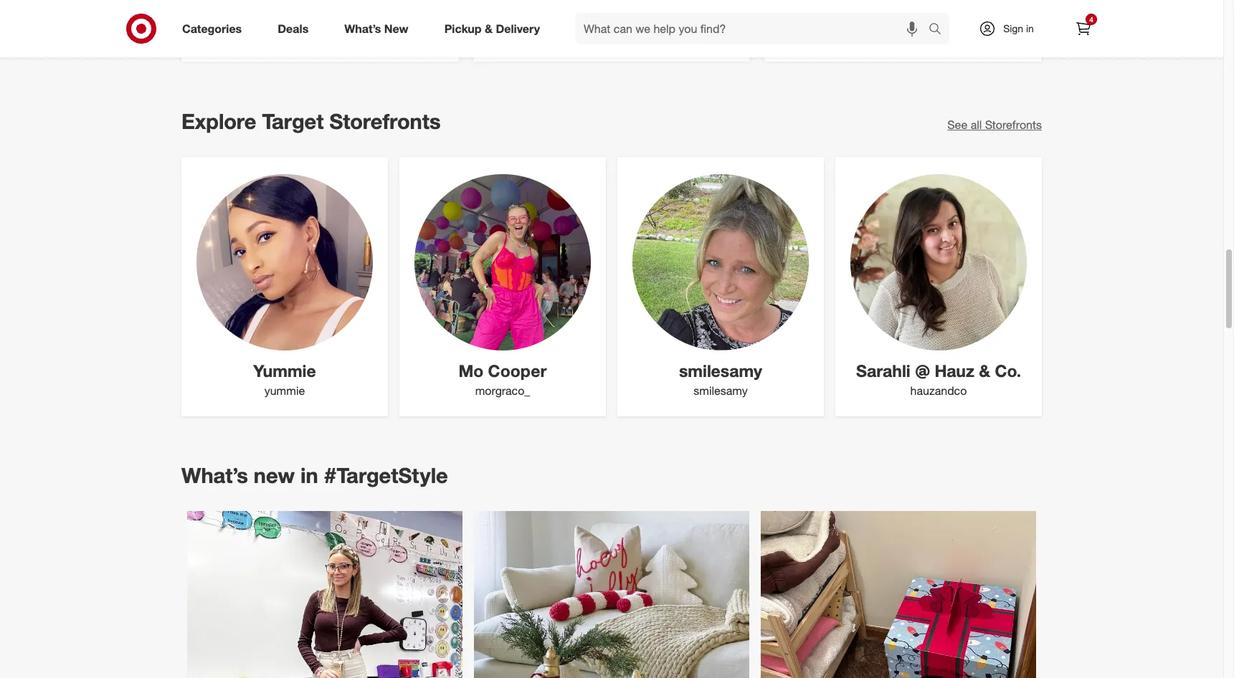 Task type: vqa. For each thing, say whether or not it's contained in the screenshot.
target circle
no



Task type: describe. For each thing, give the bounding box(es) containing it.
co.
[[995, 361, 1021, 381]]

yummie yummie
[[253, 361, 316, 398]]

storefronts for see all storefronts
[[985, 118, 1042, 132]]

sarahli @ hauz & co. hauzandco
[[856, 361, 1021, 398]]

4
[[1089, 15, 1093, 24]]

it's scorpio season–don't be afraid to embrace your edgy side. image
[[776, 0, 1030, 50]]

what's new
[[344, 21, 408, 36]]

search
[[922, 23, 957, 37]]

5 festive decor trends to holidize your home this season. image
[[484, 0, 739, 50]]

holiday hues you'll want in rotation all season long. image
[[193, 0, 447, 50]]

4 link
[[1068, 13, 1099, 44]]

sign
[[1003, 22, 1023, 34]]

see all storefronts link
[[947, 117, 1042, 133]]

pickup & delivery link
[[432, 13, 558, 44]]

user image by @teachingwithmrsclark image
[[187, 511, 462, 678]]

pickup & delivery
[[444, 21, 540, 36]]

new
[[254, 463, 295, 488]]

1 vertical spatial in
[[300, 463, 318, 488]]

explore target storefronts
[[181, 108, 441, 134]]

user image by @jeanny.myneutralhome image
[[474, 511, 749, 678]]

What can we help you find? suggestions appear below search field
[[575, 13, 932, 44]]

0 horizontal spatial &
[[485, 21, 493, 36]]

profile image for creator image for smilesamy
[[632, 175, 809, 351]]

what's for what's new
[[344, 21, 381, 36]]

morgraco_
[[475, 384, 530, 398]]

hauzandco
[[910, 384, 967, 398]]

profile image for creator image for mo
[[414, 175, 591, 351]]

sign in
[[1003, 22, 1034, 34]]

hauz
[[935, 361, 974, 381]]

what's new link
[[332, 13, 426, 44]]

profile image for creator image for sarahli
[[850, 175, 1027, 351]]



Task type: locate. For each thing, give the bounding box(es) containing it.
& left co.
[[979, 361, 990, 381]]

user image by @brandi.m.bryan image
[[761, 511, 1036, 678]]

1 vertical spatial what's
[[181, 463, 248, 488]]

0 vertical spatial in
[[1026, 22, 1034, 34]]

0 vertical spatial &
[[485, 21, 493, 36]]

pickup
[[444, 21, 482, 36]]

3 profile image for creator image from the left
[[632, 175, 809, 351]]

0 horizontal spatial storefronts
[[329, 108, 441, 134]]

mo
[[459, 361, 483, 381]]

delivery
[[496, 21, 540, 36]]

categories
[[182, 21, 242, 36]]

all
[[971, 118, 982, 132]]

what's left new
[[181, 463, 248, 488]]

1 vertical spatial &
[[979, 361, 990, 381]]

deals
[[278, 21, 309, 36]]

what's
[[344, 21, 381, 36], [181, 463, 248, 488]]

see all storefronts
[[947, 118, 1042, 132]]

profile image for creator image for yummie
[[196, 175, 373, 351]]

1 profile image for creator image from the left
[[196, 175, 373, 351]]

1 horizontal spatial what's
[[344, 21, 381, 36]]

sarahli
[[856, 361, 911, 381]]

in right sign
[[1026, 22, 1034, 34]]

yummie
[[253, 361, 316, 381]]

2 profile image for creator image from the left
[[414, 175, 591, 351]]

yummie
[[264, 384, 305, 398]]

4 profile image for creator image from the left
[[850, 175, 1027, 351]]

explore
[[181, 108, 256, 134]]

&
[[485, 21, 493, 36], [979, 361, 990, 381]]

what's new in #targetstyle
[[181, 463, 448, 488]]

what's for what's new in #targetstyle
[[181, 463, 248, 488]]

mo cooper morgraco_
[[459, 361, 547, 398]]

in inside sign in "link"
[[1026, 22, 1034, 34]]

smilesamy inside smilesamy smilesamy
[[694, 384, 748, 398]]

sign in link
[[967, 13, 1056, 44]]

storefronts
[[329, 108, 441, 134], [985, 118, 1042, 132]]

storefronts for explore target storefronts
[[329, 108, 441, 134]]

1 vertical spatial smilesamy
[[694, 384, 748, 398]]

@
[[915, 361, 930, 381]]

categories link
[[170, 13, 260, 44]]

new
[[384, 21, 408, 36]]

what's left "new"
[[344, 21, 381, 36]]

cooper
[[488, 361, 547, 381]]

smilesamy smilesamy
[[679, 361, 762, 398]]

1 horizontal spatial &
[[979, 361, 990, 381]]

smilesamy
[[679, 361, 762, 381], [694, 384, 748, 398]]

see
[[947, 118, 968, 132]]

in
[[1026, 22, 1034, 34], [300, 463, 318, 488]]

#targetstyle
[[324, 463, 448, 488]]

deals link
[[265, 13, 326, 44]]

0 vertical spatial smilesamy
[[679, 361, 762, 381]]

0 vertical spatial what's
[[344, 21, 381, 36]]

1 horizontal spatial storefronts
[[985, 118, 1042, 132]]

& right pickup
[[485, 21, 493, 36]]

1 horizontal spatial in
[[1026, 22, 1034, 34]]

target
[[262, 108, 324, 134]]

in right new
[[300, 463, 318, 488]]

& inside sarahli @ hauz & co. hauzandco
[[979, 361, 990, 381]]

search button
[[922, 13, 957, 47]]

0 horizontal spatial in
[[300, 463, 318, 488]]

0 horizontal spatial what's
[[181, 463, 248, 488]]

profile image for creator image
[[196, 175, 373, 351], [414, 175, 591, 351], [632, 175, 809, 351], [850, 175, 1027, 351]]



